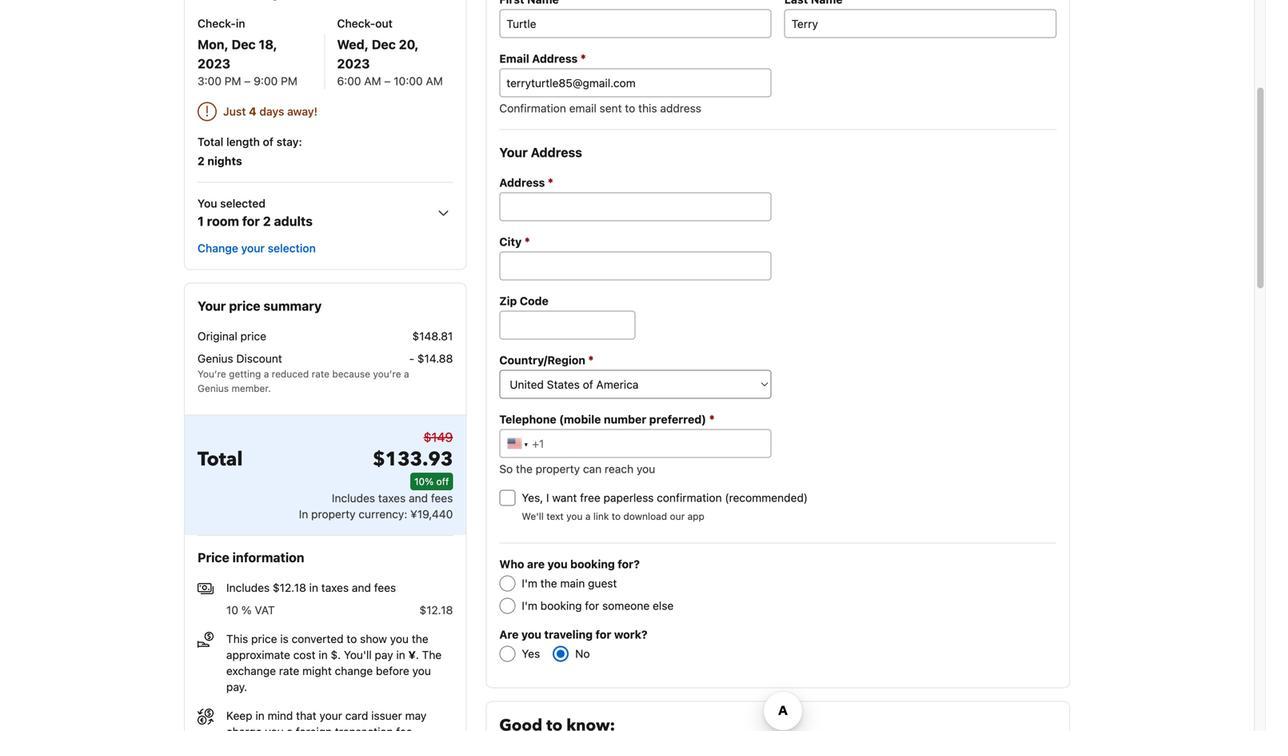 Task type: locate. For each thing, give the bounding box(es) containing it.
2 dec from the left
[[372, 37, 396, 52]]

may
[[405, 709, 427, 722]]

taxes up currency: at bottom left
[[378, 491, 406, 505]]

for left the work?
[[596, 628, 611, 641]]

1 horizontal spatial your
[[499, 145, 528, 160]]

just
[[223, 105, 246, 118]]

property up want
[[536, 462, 580, 476]]

0 horizontal spatial the
[[412, 632, 428, 645]]

show
[[360, 632, 387, 645]]

– inside check-in mon, dec 18, 2023 3:00 pm – 9:00 pm
[[244, 74, 251, 88]]

change your selection
[[198, 242, 316, 255]]

includes
[[332, 491, 375, 505], [226, 581, 270, 594]]

in left ¥
[[396, 648, 405, 661]]

i
[[546, 491, 549, 504]]

1 horizontal spatial 2
[[263, 214, 271, 229]]

None text field
[[499, 192, 772, 221], [499, 252, 772, 280], [499, 192, 772, 221], [499, 252, 772, 280]]

your up original in the left of the page
[[198, 298, 226, 314]]

1 vertical spatial 2
[[263, 214, 271, 229]]

* for country/region *
[[588, 353, 594, 367]]

0 vertical spatial fees
[[431, 491, 453, 505]]

1 horizontal spatial to
[[612, 511, 621, 522]]

price up discount
[[240, 330, 266, 343]]

booking
[[570, 558, 615, 571], [541, 599, 582, 612]]

total down member.
[[198, 446, 243, 473]]

0 vertical spatial price
[[229, 298, 260, 314]]

2 vertical spatial to
[[347, 632, 357, 645]]

getting
[[229, 368, 261, 380]]

2 vertical spatial address
[[499, 176, 545, 189]]

0 vertical spatial $12.18
[[273, 581, 306, 594]]

0 horizontal spatial rate
[[279, 664, 299, 677]]

our
[[670, 511, 685, 522]]

the inside who are you booking for? "element"
[[541, 577, 557, 590]]

0 vertical spatial genius
[[198, 352, 233, 365]]

+1 text field
[[499, 429, 772, 458]]

property right in
[[311, 507, 356, 521]]

else
[[653, 599, 674, 612]]

0 horizontal spatial your
[[198, 298, 226, 314]]

Zip Code text field
[[499, 311, 636, 340]]

a down discount
[[264, 368, 269, 380]]

so
[[499, 462, 513, 476]]

* down 'your address'
[[548, 175, 553, 189]]

$12.18 up vat
[[273, 581, 306, 594]]

0 horizontal spatial taxes
[[321, 581, 349, 594]]

address
[[532, 52, 578, 65], [531, 145, 582, 160], [499, 176, 545, 189]]

fees down off
[[431, 491, 453, 505]]

you up ¥
[[390, 632, 409, 645]]

2 – from the left
[[384, 74, 391, 88]]

address for email
[[532, 52, 578, 65]]

for?
[[618, 558, 640, 571]]

.
[[416, 648, 419, 661]]

telephone
[[499, 413, 556, 426]]

0 horizontal spatial dec
[[232, 37, 256, 52]]

0 horizontal spatial fees
[[374, 581, 396, 594]]

check- inside check-out wed, dec 20, 2023 6:00 am – 10:00 am
[[337, 17, 375, 30]]

1 vertical spatial fees
[[374, 581, 396, 594]]

in up charge
[[255, 709, 265, 722]]

to up the you'll at the left
[[347, 632, 357, 645]]

0 horizontal spatial and
[[352, 581, 371, 594]]

price inside this price is converted to show you the approximate cost in $. you'll pay in
[[251, 632, 277, 645]]

status
[[198, 102, 453, 121]]

0 horizontal spatial 2
[[198, 154, 205, 168]]

10% off element
[[410, 473, 453, 490]]

main
[[560, 577, 585, 590]]

dec down out
[[372, 37, 396, 52]]

charge
[[226, 725, 262, 731]]

2023
[[198, 56, 230, 71], [337, 56, 370, 71]]

2 genius from the top
[[198, 383, 229, 394]]

your address
[[499, 145, 582, 160]]

booking up guest
[[570, 558, 615, 571]]

2 check- from the left
[[337, 17, 375, 30]]

taxes inside 10% off includes taxes and fees in property currency: ¥19,440
[[378, 491, 406, 505]]

mon,
[[198, 37, 229, 52]]

1 horizontal spatial –
[[384, 74, 391, 88]]

rate
[[312, 368, 330, 380], [279, 664, 299, 677]]

0 vertical spatial your
[[499, 145, 528, 160]]

your for your price summary
[[198, 298, 226, 314]]

you inside yes, i want free paperless confirmation (recommended) we'll text you a link to download our app
[[566, 511, 583, 522]]

might
[[302, 664, 332, 677]]

0 vertical spatial includes
[[332, 491, 375, 505]]

you right are
[[548, 558, 568, 571]]

1 horizontal spatial property
[[536, 462, 580, 476]]

a down mind
[[287, 725, 293, 731]]

address inside email address *
[[532, 52, 578, 65]]

1 vertical spatial total
[[198, 446, 243, 473]]

1 horizontal spatial 2023
[[337, 56, 370, 71]]

check-out wed, dec 20, 2023 6:00 am – 10:00 am
[[337, 17, 443, 88]]

0 vertical spatial property
[[536, 462, 580, 476]]

1 horizontal spatial check-
[[337, 17, 375, 30]]

in inside the keep in mind that your card issuer may charge you a foreign transaction fee.
[[255, 709, 265, 722]]

your right change
[[241, 242, 265, 255]]

for down selected
[[242, 214, 260, 229]]

0 vertical spatial your
[[241, 242, 265, 255]]

fees up show
[[374, 581, 396, 594]]

your up address * on the left top
[[499, 145, 528, 160]]

rate right reduced
[[312, 368, 330, 380]]

1 vertical spatial i'm
[[522, 599, 538, 612]]

0 horizontal spatial $12.18
[[273, 581, 306, 594]]

1 horizontal spatial and
[[409, 491, 428, 505]]

are
[[499, 628, 519, 641]]

total up 'nights'
[[198, 135, 223, 148]]

$149
[[424, 430, 453, 445]]

are
[[527, 558, 545, 571]]

1 vertical spatial for
[[585, 599, 599, 612]]

address right the email
[[532, 52, 578, 65]]

the
[[516, 462, 533, 476], [541, 577, 557, 590], [412, 632, 428, 645]]

1 horizontal spatial $12.18
[[420, 603, 453, 617]]

1 vertical spatial to
[[612, 511, 621, 522]]

for
[[242, 214, 260, 229], [585, 599, 599, 612], [596, 628, 611, 641]]

genius down you're
[[198, 383, 229, 394]]

adults
[[274, 214, 313, 229]]

0 vertical spatial the
[[516, 462, 533, 476]]

you down .
[[412, 664, 431, 677]]

includes up currency: at bottom left
[[332, 491, 375, 505]]

fees for 10% off includes taxes and fees in property currency: ¥19,440
[[431, 491, 453, 505]]

0 vertical spatial booking
[[570, 558, 615, 571]]

in left $.
[[319, 648, 328, 661]]

can
[[583, 462, 602, 476]]

in up converted
[[309, 581, 318, 594]]

dec inside check-in mon, dec 18, 2023 3:00 pm – 9:00 pm
[[232, 37, 256, 52]]

and for includes $12.18 in taxes and fees
[[352, 581, 371, 594]]

1 genius from the top
[[198, 352, 233, 365]]

0 vertical spatial to
[[625, 102, 635, 115]]

2023 up 3:00 pm
[[198, 56, 230, 71]]

None text field
[[499, 9, 772, 38], [784, 9, 1057, 38], [499, 9, 772, 38], [784, 9, 1057, 38]]

* for address *
[[548, 175, 553, 189]]

2023 inside check-out wed, dec 20, 2023 6:00 am – 10:00 am
[[337, 56, 370, 71]]

1 vertical spatial your
[[320, 709, 342, 722]]

you down mind
[[265, 725, 284, 731]]

(recommended)
[[725, 491, 808, 504]]

2 2023 from the left
[[337, 56, 370, 71]]

1 vertical spatial price
[[240, 330, 266, 343]]

the down are
[[541, 577, 557, 590]]

1 horizontal spatial dec
[[372, 37, 396, 52]]

this price is converted to show you the approximate cost in $. you'll pay in
[[226, 632, 428, 661]]

rate inside genius discount you're getting a reduced rate because you're a genius member. - $14.88
[[312, 368, 330, 380]]

property
[[536, 462, 580, 476], [311, 507, 356, 521]]

2 vertical spatial for
[[596, 628, 611, 641]]

1 horizontal spatial the
[[516, 462, 533, 476]]

price up original price
[[229, 298, 260, 314]]

1 vertical spatial property
[[311, 507, 356, 521]]

currency:
[[359, 507, 407, 521]]

0 vertical spatial i'm
[[522, 577, 538, 590]]

total for total length of stay: 2 nights
[[198, 135, 223, 148]]

2 horizontal spatial to
[[625, 102, 635, 115]]

genius up you're
[[198, 352, 233, 365]]

2 vertical spatial the
[[412, 632, 428, 645]]

and down 10%
[[409, 491, 428, 505]]

1 horizontal spatial includes
[[332, 491, 375, 505]]

telephone (mobile number preferred) *
[[499, 412, 715, 426]]

in inside check-in mon, dec 18, 2023 3:00 pm – 9:00 pm
[[236, 17, 245, 30]]

– inside check-out wed, dec 20, 2023 6:00 am – 10:00 am
[[384, 74, 391, 88]]

1 – from the left
[[244, 74, 251, 88]]

check- up wed,
[[337, 17, 375, 30]]

taxes up converted
[[321, 581, 349, 594]]

you right text
[[566, 511, 583, 522]]

are you traveling for work?
[[499, 628, 648, 641]]

zip
[[499, 294, 517, 308]]

away!
[[287, 105, 318, 118]]

price for this
[[251, 632, 277, 645]]

2023 up 6:00 am
[[337, 56, 370, 71]]

you right reach
[[637, 462, 655, 476]]

1 vertical spatial rate
[[279, 664, 299, 677]]

and up show
[[352, 581, 371, 594]]

. the exchange rate might change before you pay.
[[226, 648, 442, 693]]

check- up mon,
[[198, 17, 236, 30]]

* down zip code text box
[[588, 353, 594, 367]]

includes up %
[[226, 581, 270, 594]]

address down 'your address'
[[499, 176, 545, 189]]

you selected 1 room for  2 adults
[[198, 197, 313, 229]]

are you traveling for work? element
[[487, 627, 1057, 662]]

10:00 am
[[394, 74, 443, 88]]

1 horizontal spatial taxes
[[378, 491, 406, 505]]

to right link
[[612, 511, 621, 522]]

0 horizontal spatial to
[[347, 632, 357, 645]]

0 horizontal spatial 2023
[[198, 56, 230, 71]]

a inside the keep in mind that your card issuer may charge you a foreign transaction fee.
[[287, 725, 293, 731]]

1 vertical spatial taxes
[[321, 581, 349, 594]]

– right 3:00 pm
[[244, 74, 251, 88]]

your up foreign
[[320, 709, 342, 722]]

18,
[[259, 37, 277, 52]]

total inside total length of stay: 2 nights
[[198, 135, 223, 148]]

*
[[581, 51, 586, 65], [548, 175, 553, 189], [525, 234, 530, 248], [588, 353, 594, 367], [709, 412, 715, 426]]

– right 6:00 am
[[384, 74, 391, 88]]

0 horizontal spatial includes
[[226, 581, 270, 594]]

change your selection link
[[191, 234, 322, 263]]

to inside this price is converted to show you the approximate cost in $. you'll pay in
[[347, 632, 357, 645]]

a left link
[[585, 511, 591, 522]]

confirmation email sent to this address
[[499, 102, 701, 115]]

email
[[569, 102, 597, 115]]

1 vertical spatial the
[[541, 577, 557, 590]]

check- for wed,
[[337, 17, 375, 30]]

because
[[332, 368, 370, 380]]

1 vertical spatial $12.18
[[420, 603, 453, 617]]

genius
[[198, 352, 233, 365], [198, 383, 229, 394]]

1 total from the top
[[198, 135, 223, 148]]

1 dec from the left
[[232, 37, 256, 52]]

–
[[244, 74, 251, 88], [384, 74, 391, 88]]

6:00 am
[[337, 74, 381, 88]]

0 horizontal spatial check-
[[198, 17, 236, 30]]

for down guest
[[585, 599, 599, 612]]

i'm
[[522, 577, 538, 590], [522, 599, 538, 612]]

yes
[[522, 647, 540, 660]]

0 vertical spatial and
[[409, 491, 428, 505]]

to left this on the top of page
[[625, 102, 635, 115]]

fees inside 10% off includes taxes and fees in property currency: ¥19,440
[[431, 491, 453, 505]]

address up address * on the left top
[[531, 145, 582, 160]]

2 vertical spatial price
[[251, 632, 277, 645]]

app
[[688, 511, 705, 522]]

text
[[547, 511, 564, 522]]

to inside yes, i want free paperless confirmation (recommended) we'll text you a link to download our app
[[612, 511, 621, 522]]

taxes for in
[[321, 581, 349, 594]]

$12.18 up the
[[420, 603, 453, 617]]

0 horizontal spatial property
[[311, 507, 356, 521]]

and inside 10% off includes taxes and fees in property currency: ¥19,440
[[409, 491, 428, 505]]

1 i'm from the top
[[522, 577, 538, 590]]

dec left 18,
[[232, 37, 256, 52]]

1 horizontal spatial your
[[320, 709, 342, 722]]

change
[[198, 242, 238, 255]]

2 left 'nights'
[[198, 154, 205, 168]]

total
[[198, 135, 223, 148], [198, 446, 243, 473]]

1 vertical spatial genius
[[198, 383, 229, 394]]

2 i'm from the top
[[522, 599, 538, 612]]

$149 $133.93
[[373, 430, 453, 473]]

1 vertical spatial includes
[[226, 581, 270, 594]]

we'll
[[522, 511, 544, 522]]

1 2023 from the left
[[198, 56, 230, 71]]

and for 10% off includes taxes and fees in property currency: ¥19,440
[[409, 491, 428, 505]]

0 vertical spatial 2
[[198, 154, 205, 168]]

1 vertical spatial address
[[531, 145, 582, 160]]

1 check- from the left
[[198, 17, 236, 30]]

i'm for i'm booking for someone else
[[522, 599, 538, 612]]

no
[[575, 647, 590, 660]]

dec for 20,
[[372, 37, 396, 52]]

0 vertical spatial rate
[[312, 368, 330, 380]]

2 left adults
[[263, 214, 271, 229]]

%
[[241, 603, 252, 617]]

rate down cost
[[279, 664, 299, 677]]

of
[[263, 135, 274, 148]]

1 vertical spatial and
[[352, 581, 371, 594]]

* right city
[[525, 234, 530, 248]]

0 vertical spatial for
[[242, 214, 260, 229]]

before
[[376, 664, 409, 677]]

information
[[232, 550, 304, 565]]

that
[[296, 709, 316, 722]]

a
[[264, 368, 269, 380], [404, 368, 409, 380], [585, 511, 591, 522], [287, 725, 293, 731]]

you inside . the exchange rate might change before you pay.
[[412, 664, 431, 677]]

your
[[241, 242, 265, 255], [320, 709, 342, 722]]

guest
[[588, 577, 617, 590]]

the
[[422, 648, 442, 661]]

check- inside check-in mon, dec 18, 2023 3:00 pm – 9:00 pm
[[198, 17, 236, 30]]

address for your
[[531, 145, 582, 160]]

1 horizontal spatial rate
[[312, 368, 330, 380]]

0 vertical spatial taxes
[[378, 491, 406, 505]]

2 horizontal spatial the
[[541, 577, 557, 590]]

1 vertical spatial your
[[198, 298, 226, 314]]

booking down i'm the main guest
[[541, 599, 582, 612]]

the up .
[[412, 632, 428, 645]]

pay.
[[226, 680, 247, 693]]

2023 inside check-in mon, dec 18, 2023 3:00 pm – 9:00 pm
[[198, 56, 230, 71]]

0 vertical spatial total
[[198, 135, 223, 148]]

your price summary
[[198, 298, 322, 314]]

dec inside check-out wed, dec 20, 2023 6:00 am – 10:00 am
[[372, 37, 396, 52]]

status containing just
[[198, 102, 453, 121]]

1 horizontal spatial fees
[[431, 491, 453, 505]]

fees for includes $12.18 in taxes and fees
[[374, 581, 396, 594]]

0 horizontal spatial –
[[244, 74, 251, 88]]

the right so
[[516, 462, 533, 476]]

0 vertical spatial address
[[532, 52, 578, 65]]

price up 'approximate'
[[251, 632, 277, 645]]

2 total from the top
[[198, 446, 243, 473]]

in up 3:00 pm
[[236, 17, 245, 30]]

* for city *
[[525, 234, 530, 248]]



Task type: vqa. For each thing, say whether or not it's contained in the screenshot.
THE MANAGE ACCOUNT
no



Task type: describe. For each thing, give the bounding box(es) containing it.
paperless
[[604, 491, 654, 504]]

Double-check for typos text field
[[499, 68, 772, 97]]

discount
[[236, 352, 282, 365]]

price for original
[[240, 330, 266, 343]]

includes inside 10% off includes taxes and fees in property currency: ¥19,440
[[332, 491, 375, 505]]

you inside this price is converted to show you the approximate cost in $. you'll pay in
[[390, 632, 409, 645]]

fee.
[[396, 725, 416, 731]]

0 horizontal spatial your
[[241, 242, 265, 255]]

original price
[[198, 330, 266, 343]]

the inside this price is converted to show you the approximate cost in $. you'll pay in
[[412, 632, 428, 645]]

9:00 pm
[[254, 74, 297, 88]]

email address *
[[499, 51, 586, 65]]

1
[[198, 214, 204, 229]]

10 % vat
[[226, 603, 275, 617]]

property inside 10% off includes taxes and fees in property currency: ¥19,440
[[311, 507, 356, 521]]

vat
[[255, 603, 275, 617]]

* up email
[[581, 51, 586, 65]]

you'll
[[344, 648, 372, 661]]

taxes for includes
[[378, 491, 406, 505]]

2023 for mon, dec 18, 2023
[[198, 56, 230, 71]]

i'm for i'm the main guest
[[522, 577, 538, 590]]

i'm the main guest
[[522, 577, 617, 590]]

stay:
[[277, 135, 302, 148]]

this
[[638, 102, 657, 115]]

total for total
[[198, 446, 243, 473]]

foreign
[[296, 725, 332, 731]]

in
[[299, 507, 308, 521]]

selection
[[268, 242, 316, 255]]

2023 for wed, dec 20, 2023
[[337, 56, 370, 71]]

price for your
[[229, 298, 260, 314]]

your for your address
[[499, 145, 528, 160]]

address *
[[499, 175, 553, 189]]

you inside the keep in mind that your card issuer may charge you a foreign transaction fee.
[[265, 725, 284, 731]]

a right you're
[[404, 368, 409, 380]]

so the property can reach you
[[499, 462, 655, 476]]

confirmation
[[657, 491, 722, 504]]

10%
[[414, 476, 434, 487]]

original
[[198, 330, 237, 343]]

link
[[593, 511, 609, 522]]

yes,
[[522, 491, 543, 504]]

total length of stay: 2 nights
[[198, 135, 302, 168]]

card
[[345, 709, 368, 722]]

rate inside . the exchange rate might change before you pay.
[[279, 664, 299, 677]]

address
[[660, 102, 701, 115]]

number
[[604, 413, 647, 426]]

country/region
[[499, 354, 586, 367]]

– for 20,
[[384, 74, 391, 88]]

summary
[[264, 298, 322, 314]]

days
[[259, 105, 284, 118]]

change
[[335, 664, 373, 677]]

just 4 days away!
[[223, 105, 318, 118]]

10% off includes taxes and fees in property currency: ¥19,440
[[299, 476, 453, 521]]

code
[[520, 294, 549, 308]]

someone
[[602, 599, 650, 612]]

¥19,440
[[410, 507, 453, 521]]

transaction
[[335, 725, 393, 731]]

* right preferred)
[[709, 412, 715, 426]]

reach
[[605, 462, 634, 476]]

work?
[[614, 628, 648, 641]]

the for so
[[516, 462, 533, 476]]

who
[[499, 558, 524, 571]]

issuer
[[371, 709, 402, 722]]

selected
[[220, 197, 266, 210]]

nights
[[207, 154, 242, 168]]

the for i'm
[[541, 577, 557, 590]]

keep
[[226, 709, 252, 722]]

zip code
[[499, 294, 549, 308]]

out
[[375, 17, 393, 30]]

includes $12.18 in taxes and fees
[[226, 581, 396, 594]]

– for 18,
[[244, 74, 251, 88]]

pay
[[375, 648, 393, 661]]

4
[[249, 105, 256, 118]]

i'm booking for someone else
[[522, 599, 674, 612]]

2 inside you selected 1 room for  2 adults
[[263, 214, 271, 229]]

your inside the keep in mind that your card issuer may charge you a foreign transaction fee.
[[320, 709, 342, 722]]

approximate
[[226, 648, 290, 661]]

address inside address *
[[499, 176, 545, 189]]

1 vertical spatial booking
[[541, 599, 582, 612]]

exchange
[[226, 664, 276, 677]]

¥
[[408, 648, 416, 661]]

2 inside total length of stay: 2 nights
[[198, 154, 205, 168]]

for inside you selected 1 room for  2 adults
[[242, 214, 260, 229]]

sent
[[600, 102, 622, 115]]

length
[[226, 135, 260, 148]]

$133.93
[[373, 446, 453, 473]]

-
[[409, 352, 414, 365]]

you're
[[198, 368, 226, 380]]

country/region *
[[499, 353, 594, 367]]

is
[[280, 632, 289, 645]]

3:00 pm
[[198, 74, 241, 88]]

check-in mon, dec 18, 2023 3:00 pm – 9:00 pm
[[198, 17, 297, 88]]

email
[[499, 52, 529, 65]]

off
[[436, 476, 449, 487]]

download
[[624, 511, 667, 522]]

10
[[226, 603, 238, 617]]

a inside yes, i want free paperless confirmation (recommended) we'll text you a link to download our app
[[585, 511, 591, 522]]

preferred)
[[649, 413, 706, 426]]

(mobile
[[559, 413, 601, 426]]

dec for 18,
[[232, 37, 256, 52]]

check- for mon,
[[198, 17, 236, 30]]

you inside "element"
[[548, 558, 568, 571]]

who are you booking for? element
[[499, 556, 1057, 614]]

you up yes
[[521, 628, 542, 641]]

confirmation
[[499, 102, 566, 115]]

price information
[[198, 550, 304, 565]]

cost
[[293, 648, 316, 661]]

$.
[[331, 648, 341, 661]]

for inside "element"
[[585, 599, 599, 612]]

$148.81
[[412, 330, 453, 343]]



